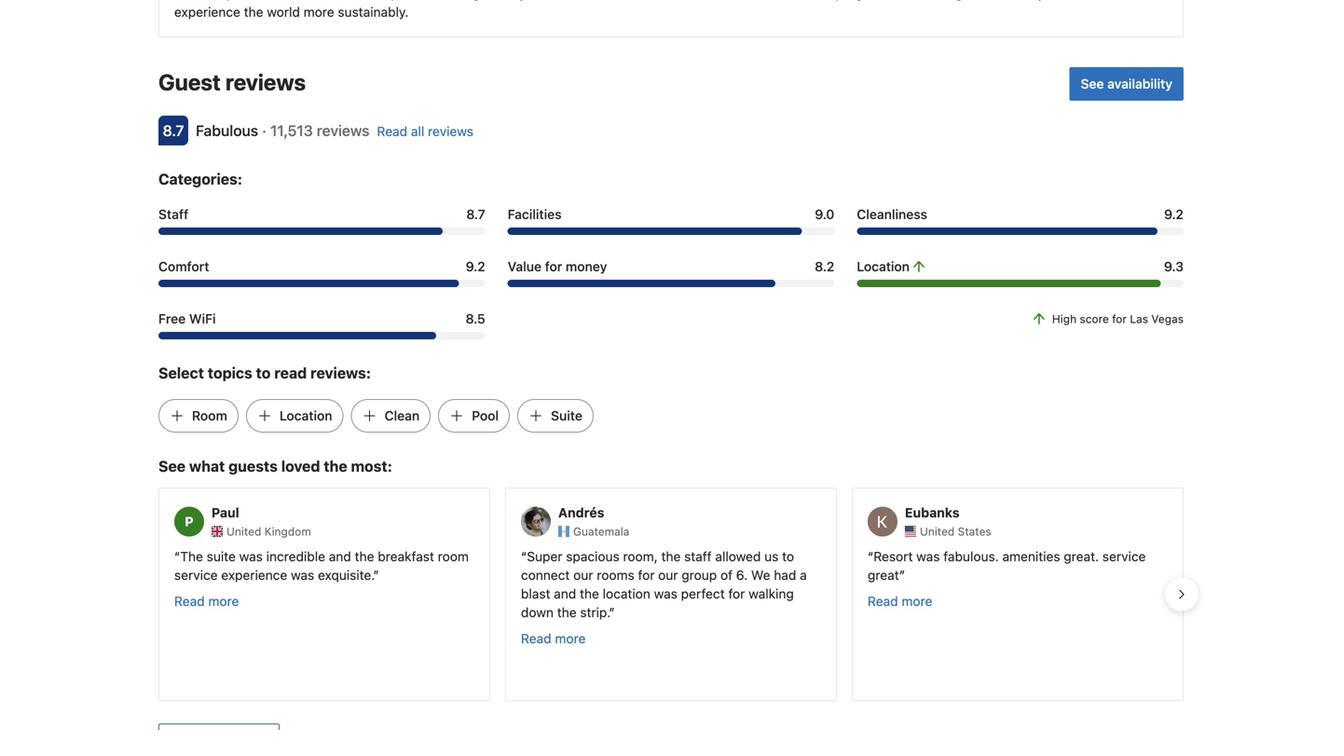Task type: describe. For each thing, give the bounding box(es) containing it.
amenities
[[1003, 549, 1061, 564]]

room,
[[623, 549, 658, 564]]

money
[[566, 259, 607, 274]]

for down 6.
[[729, 586, 745, 602]]

more for " the suite was incredible and the breakfast room service experience was exquisite.
[[208, 594, 239, 609]]

wifi
[[189, 311, 216, 326]]

united kingdom
[[227, 525, 311, 538]]

guatemala image
[[558, 526, 570, 537]]

categories:
[[159, 170, 242, 188]]

and inside " super spacious room, the staff allowed us to connect our rooms for our group of 6. we had a blast and the location was perfect for walking down the strip.
[[554, 586, 576, 602]]

more for " super spacious room, the staff allowed us to connect our rooms for our group of 6. we had a blast and the location was perfect for walking down the strip.
[[555, 631, 586, 646]]

facilities
[[508, 207, 562, 222]]

read more for " resort was fabulous.  amenities great.  service great
[[868, 594, 933, 609]]

location
[[603, 586, 651, 602]]

vegas
[[1152, 312, 1184, 326]]

guest reviews
[[159, 69, 306, 95]]

review categories element
[[159, 168, 242, 190]]

see for see what guests loved the most:
[[159, 457, 186, 475]]

us
[[765, 549, 779, 564]]

see what guests loved the most:
[[159, 457, 392, 475]]

free
[[159, 311, 186, 326]]

of
[[721, 568, 733, 583]]

1 vertical spatial location
[[280, 408, 332, 423]]

united for fabulous.
[[920, 525, 955, 538]]

read for " resort was fabulous.  amenities great.  service great
[[868, 594, 899, 609]]

to inside " super spacious room, the staff allowed us to connect our rooms for our group of 6. we had a blast and the location was perfect for walking down the strip.
[[782, 549, 794, 564]]

comfort 9.2 meter
[[159, 280, 485, 287]]

select
[[159, 364, 204, 382]]

staff
[[685, 549, 712, 564]]

kingdom
[[265, 525, 311, 538]]

group
[[682, 568, 717, 583]]

1 our from the left
[[574, 568, 594, 583]]

allowed
[[716, 549, 761, 564]]

9.2 for cleanliness
[[1165, 207, 1184, 222]]

6.
[[736, 568, 748, 583]]

resort
[[874, 549, 913, 564]]

9.3
[[1164, 259, 1184, 274]]

eubanks
[[905, 505, 960, 520]]

comfort
[[159, 259, 209, 274]]

staff
[[159, 207, 189, 222]]

" the suite was incredible and the breakfast room service experience was exquisite.
[[174, 549, 469, 583]]

facilities 9.0 meter
[[508, 228, 835, 235]]

guests
[[229, 457, 278, 475]]

for down room,
[[638, 568, 655, 583]]

united kingdom image
[[212, 526, 223, 537]]

room
[[192, 408, 227, 423]]

9.2 for comfort
[[466, 259, 485, 274]]

·
[[262, 122, 267, 140]]

read more button for the suite was incredible and the breakfast room service experience was exquisite.
[[174, 592, 239, 611]]

suite
[[551, 408, 583, 423]]

free wifi
[[159, 311, 216, 326]]

11,513
[[270, 122, 313, 140]]

and inside " the suite was incredible and the breakfast room service experience was exquisite.
[[329, 549, 351, 564]]

value
[[508, 259, 542, 274]]

super
[[527, 549, 563, 564]]

select topics to read reviews:
[[159, 364, 371, 382]]

paul
[[212, 505, 239, 520]]

had
[[774, 568, 797, 583]]

blast
[[521, 586, 551, 602]]

location 9.3 meter
[[857, 280, 1184, 287]]

rated fabulous element
[[196, 122, 258, 140]]

free wifi 8.5 meter
[[159, 332, 485, 340]]

reviews inside 'element'
[[226, 69, 306, 95]]

spacious
[[566, 549, 620, 564]]

down
[[521, 605, 554, 620]]

states
[[958, 525, 992, 538]]



Task type: locate. For each thing, give the bounding box(es) containing it.
" left suite at the left bottom of page
[[174, 549, 180, 564]]

our
[[574, 568, 594, 583], [658, 568, 678, 583]]

read down great
[[868, 594, 899, 609]]

read more button
[[174, 592, 239, 611], [868, 592, 933, 611], [521, 630, 586, 648]]

2 horizontal spatial "
[[900, 568, 906, 583]]

2 horizontal spatial "
[[868, 549, 874, 564]]

service right great.
[[1103, 549, 1146, 564]]

a
[[800, 568, 807, 583]]

0 vertical spatial 9.2
[[1165, 207, 1184, 222]]

cleanliness 9.2 meter
[[857, 228, 1184, 235]]

p
[[185, 514, 194, 529]]

the
[[180, 549, 203, 564]]

all
[[411, 124, 425, 139]]

read more button for resort was fabulous.  amenities great.  service great
[[868, 592, 933, 611]]

9.0
[[815, 207, 835, 222]]

" inside " the suite was incredible and the breakfast room service experience was exquisite.
[[174, 549, 180, 564]]

8.7 down guest
[[163, 122, 184, 140]]

exquisite.
[[318, 568, 373, 583]]

" resort was fabulous.  amenities great.  service great
[[868, 549, 1146, 583]]

read
[[274, 364, 307, 382]]

2 horizontal spatial reviews
[[428, 124, 474, 139]]

1 vertical spatial to
[[782, 549, 794, 564]]

1 horizontal spatial see
[[1081, 76, 1104, 91]]

0 horizontal spatial more
[[208, 594, 239, 609]]

9.2 up 9.3
[[1165, 207, 1184, 222]]

united states image
[[905, 526, 917, 537]]

read more down suite at the left bottom of page
[[174, 594, 239, 609]]

0 horizontal spatial "
[[174, 549, 180, 564]]

0 horizontal spatial 9.2
[[466, 259, 485, 274]]

reviews right 11,513
[[317, 122, 370, 140]]

reviews right all
[[428, 124, 474, 139]]

see for see availability
[[1081, 76, 1104, 91]]

"
[[174, 549, 180, 564], [521, 549, 527, 564], [868, 549, 874, 564]]

read more button down down
[[521, 630, 586, 648]]

more
[[208, 594, 239, 609], [902, 594, 933, 609], [555, 631, 586, 646]]

8.5
[[466, 311, 485, 326]]

1 horizontal spatial 8.7
[[466, 207, 485, 222]]

" down the breakfast at the bottom
[[373, 568, 379, 583]]

more down "resort"
[[902, 594, 933, 609]]

fabulous.
[[944, 549, 999, 564]]

was right "resort"
[[917, 549, 940, 564]]

clean
[[385, 408, 420, 423]]

reviews:
[[311, 364, 371, 382]]

0 horizontal spatial our
[[574, 568, 594, 583]]

cleanliness
[[857, 207, 928, 222]]

1 horizontal spatial read more button
[[521, 630, 586, 648]]

rooms
[[597, 568, 635, 583]]

1 horizontal spatial "
[[609, 605, 615, 620]]

service down the
[[174, 568, 218, 583]]

2 horizontal spatial more
[[902, 594, 933, 609]]

was inside " resort was fabulous.  amenities great.  service great
[[917, 549, 940, 564]]

1 horizontal spatial service
[[1103, 549, 1146, 564]]

value for money
[[508, 259, 607, 274]]

more down experience
[[208, 594, 239, 609]]

and
[[329, 549, 351, 564], [554, 586, 576, 602]]

0 vertical spatial and
[[329, 549, 351, 564]]

2 horizontal spatial read more button
[[868, 592, 933, 611]]

0 horizontal spatial read more
[[174, 594, 239, 609]]

0 horizontal spatial see
[[159, 457, 186, 475]]

1 horizontal spatial reviews
[[317, 122, 370, 140]]

1 horizontal spatial 9.2
[[1165, 207, 1184, 222]]

1 " from the left
[[174, 549, 180, 564]]

8.7 left facilities
[[466, 207, 485, 222]]

service inside " the suite was incredible and the breakfast room service experience was exquisite.
[[174, 568, 218, 583]]

0 horizontal spatial reviews
[[226, 69, 306, 95]]

read down the
[[174, 594, 205, 609]]

" up great
[[868, 549, 874, 564]]

9.2 left value
[[466, 259, 485, 274]]

read more button for super spacious room, the staff allowed us to connect our rooms for our group of 6. we had a blast and the location was perfect for walking down the strip.
[[521, 630, 586, 648]]

united for was
[[227, 525, 261, 538]]

united down 'paul'
[[227, 525, 261, 538]]

perfect
[[681, 586, 725, 602]]

see availability button
[[1070, 67, 1184, 101]]

see left what
[[159, 457, 186, 475]]

1 vertical spatial 8.7
[[466, 207, 485, 222]]

the left strip.
[[557, 605, 577, 620]]

to right us
[[782, 549, 794, 564]]

to left read
[[256, 364, 271, 382]]

location
[[857, 259, 910, 274], [280, 408, 332, 423]]

service inside " resort was fabulous.  amenities great.  service great
[[1103, 549, 1146, 564]]

united states
[[920, 525, 992, 538]]

guest reviews element
[[159, 67, 1063, 97]]

score
[[1080, 312, 1109, 326]]

read more for " super spacious room, the staff allowed us to connect our rooms for our group of 6. we had a blast and the location was perfect for walking down the strip.
[[521, 631, 586, 646]]

was up experience
[[239, 549, 263, 564]]

location down cleanliness
[[857, 259, 910, 274]]

strip.
[[580, 605, 609, 620]]

" for " resort was fabulous.  amenities great.  service great
[[868, 549, 874, 564]]

" for " the suite was incredible and the breakfast room service experience was exquisite.
[[174, 549, 180, 564]]

great.
[[1064, 549, 1099, 564]]

0 horizontal spatial location
[[280, 408, 332, 423]]

0 horizontal spatial "
[[373, 568, 379, 583]]

united down eubanks
[[920, 525, 955, 538]]

read left all
[[377, 124, 408, 139]]

1 horizontal spatial and
[[554, 586, 576, 602]]

the up "exquisite." at left bottom
[[355, 549, 374, 564]]

0 horizontal spatial united
[[227, 525, 261, 538]]

this is a carousel with rotating slides. it displays featured reviews of the property. use next and previous buttons to navigate. region
[[144, 480, 1199, 709]]

reviews
[[226, 69, 306, 95], [317, 122, 370, 140], [428, 124, 474, 139]]

0 vertical spatial service
[[1103, 549, 1146, 564]]

pool
[[472, 408, 499, 423]]

read more button down suite at the left bottom of page
[[174, 592, 239, 611]]

1 vertical spatial 9.2
[[466, 259, 485, 274]]

for right value
[[545, 259, 563, 274]]

read for " the suite was incredible and the breakfast room service experience was exquisite.
[[174, 594, 205, 609]]

location down read
[[280, 408, 332, 423]]

see inside button
[[1081, 76, 1104, 91]]

see left availability on the top right of page
[[1081, 76, 1104, 91]]

availability
[[1108, 76, 1173, 91]]

walking
[[749, 586, 794, 602]]

the
[[324, 457, 347, 475], [355, 549, 374, 564], [662, 549, 681, 564], [580, 586, 599, 602], [557, 605, 577, 620]]

see
[[1081, 76, 1104, 91], [159, 457, 186, 475]]

" for to
[[609, 605, 615, 620]]

1 horizontal spatial location
[[857, 259, 910, 274]]

" super spacious room, the staff allowed us to connect our rooms for our group of 6. we had a blast and the location was perfect for walking down the strip.
[[521, 549, 807, 620]]

topics
[[208, 364, 252, 382]]

our down spacious
[[574, 568, 594, 583]]

the inside " the suite was incredible and the breakfast room service experience was exquisite.
[[355, 549, 374, 564]]

read
[[377, 124, 408, 139], [174, 594, 205, 609], [868, 594, 899, 609], [521, 631, 552, 646]]

see availability
[[1081, 76, 1173, 91]]

1 vertical spatial see
[[159, 457, 186, 475]]

and down connect on the bottom left of page
[[554, 586, 576, 602]]

was inside " super spacious room, the staff allowed us to connect our rooms for our group of 6. we had a blast and the location was perfect for walking down the strip.
[[654, 586, 678, 602]]

" down "resort"
[[900, 568, 906, 583]]

what
[[189, 457, 225, 475]]

read more down down
[[521, 631, 586, 646]]

reviews up '·'
[[226, 69, 306, 95]]

fabulous
[[196, 122, 258, 140]]

9.2
[[1165, 207, 1184, 222], [466, 259, 485, 274]]

" for room
[[373, 568, 379, 583]]

0 horizontal spatial and
[[329, 549, 351, 564]]

for
[[545, 259, 563, 274], [1113, 312, 1127, 326], [638, 568, 655, 583], [729, 586, 745, 602]]

1 united from the left
[[227, 525, 261, 538]]

we
[[751, 568, 771, 583]]

read more for " the suite was incredible and the breakfast room service experience was exquisite.
[[174, 594, 239, 609]]

connect
[[521, 568, 570, 583]]

" up connect on the bottom left of page
[[521, 549, 527, 564]]

our left group
[[658, 568, 678, 583]]

2 our from the left
[[658, 568, 678, 583]]

and up "exquisite." at left bottom
[[329, 549, 351, 564]]

1 vertical spatial service
[[174, 568, 218, 583]]

the left staff on the right of page
[[662, 549, 681, 564]]

0 vertical spatial 8.7
[[163, 122, 184, 140]]

service
[[1103, 549, 1146, 564], [174, 568, 218, 583]]

andrés
[[558, 505, 605, 520]]

read for " super spacious room, the staff allowed us to connect our rooms for our group of 6. we had a blast and the location was perfect for walking down the strip.
[[521, 631, 552, 646]]

more for " resort was fabulous.  amenities great.  service great
[[902, 594, 933, 609]]

las
[[1130, 312, 1149, 326]]

1 horizontal spatial our
[[658, 568, 678, 583]]

0 horizontal spatial read more button
[[174, 592, 239, 611]]

2 " from the left
[[521, 549, 527, 564]]

" for " super spacious room, the staff allowed us to connect our rooms for our group of 6. we had a blast and the location was perfect for walking down the strip.
[[521, 549, 527, 564]]

experience
[[221, 568, 287, 583]]

1 vertical spatial and
[[554, 586, 576, 602]]

0 horizontal spatial to
[[256, 364, 271, 382]]

breakfast
[[378, 549, 434, 564]]

8.2
[[815, 259, 835, 274]]

the right loved on the bottom left of page
[[324, 457, 347, 475]]

read all reviews
[[377, 124, 474, 139]]

incredible
[[266, 549, 325, 564]]

great
[[868, 568, 900, 583]]

1 horizontal spatial "
[[521, 549, 527, 564]]

0 vertical spatial to
[[256, 364, 271, 382]]

was down incredible
[[291, 568, 314, 583]]

the up strip.
[[580, 586, 599, 602]]

read more down great
[[868, 594, 933, 609]]

2 united from the left
[[920, 525, 955, 538]]

was left perfect
[[654, 586, 678, 602]]

more down strip.
[[555, 631, 586, 646]]

most:
[[351, 457, 392, 475]]

staff 8.7 meter
[[159, 228, 485, 235]]

8.7
[[163, 122, 184, 140], [466, 207, 485, 222]]

0 vertical spatial location
[[857, 259, 910, 274]]

to
[[256, 364, 271, 382], [782, 549, 794, 564]]

1 horizontal spatial to
[[782, 549, 794, 564]]

guest
[[159, 69, 221, 95]]

" down location
[[609, 605, 615, 620]]

1 horizontal spatial read more
[[521, 631, 586, 646]]

guatemala
[[573, 525, 630, 538]]

0 vertical spatial see
[[1081, 76, 1104, 91]]

value for money 8.2 meter
[[508, 280, 835, 287]]

0 horizontal spatial service
[[174, 568, 218, 583]]

for left las
[[1113, 312, 1127, 326]]

1 horizontal spatial more
[[555, 631, 586, 646]]

" inside " resort was fabulous.  amenities great.  service great
[[868, 549, 874, 564]]

read more button down great
[[868, 592, 933, 611]]

united
[[227, 525, 261, 538], [920, 525, 955, 538]]

" inside " super spacious room, the staff allowed us to connect our rooms for our group of 6. we had a blast and the location was perfect for walking down the strip.
[[521, 549, 527, 564]]

3 " from the left
[[868, 549, 874, 564]]

suite
[[207, 549, 236, 564]]

loved
[[281, 457, 320, 475]]

scored 8.7 element
[[159, 116, 188, 146]]

"
[[373, 568, 379, 583], [900, 568, 906, 583], [609, 605, 615, 620]]

fabulous · 11,513 reviews
[[196, 122, 370, 140]]

0 horizontal spatial 8.7
[[163, 122, 184, 140]]

high
[[1053, 312, 1077, 326]]

2 horizontal spatial read more
[[868, 594, 933, 609]]

room
[[438, 549, 469, 564]]

1 horizontal spatial united
[[920, 525, 955, 538]]

read down down
[[521, 631, 552, 646]]

high score for las vegas
[[1053, 312, 1184, 326]]



Task type: vqa. For each thing, say whether or not it's contained in the screenshot.
the Airport or city text box at the top left of page
no



